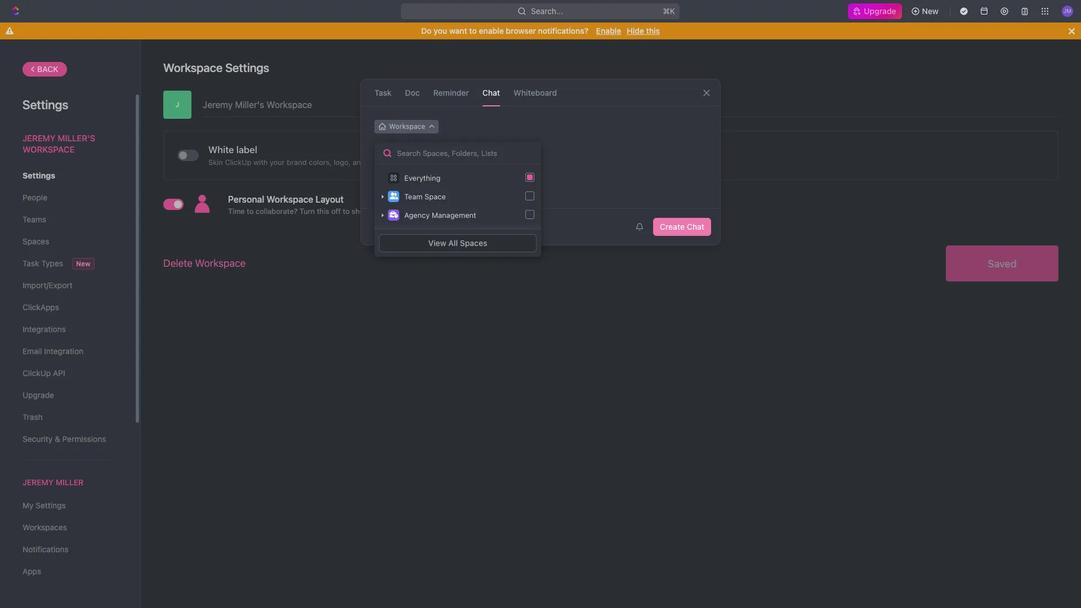 Task type: describe. For each thing, give the bounding box(es) containing it.
new inside "settings" element
[[76, 260, 90, 268]]

want
[[449, 26, 467, 35]]

whiteboard
[[514, 88, 557, 97]]

do you want to enable browser notifications? enable hide this
[[421, 26, 660, 35]]

create
[[660, 222, 685, 231]]

task types
[[23, 258, 63, 268]]

integration
[[44, 346, 83, 356]]

jeremy for jeremy miller's workspace
[[23, 133, 56, 143]]

custom
[[373, 157, 398, 166]]

people
[[23, 193, 47, 202]]

import/export
[[23, 280, 72, 290]]

security
[[23, 434, 52, 444]]

settings element
[[0, 39, 141, 608]]

white label skin clickup with your brand colors, logo, and a custom url.
[[208, 144, 417, 166]]

new button
[[906, 2, 945, 20]]

delete workspace button
[[163, 251, 246, 276]]

people link
[[23, 188, 112, 207]]

a
[[367, 157, 371, 166]]

clickup api link
[[23, 364, 112, 383]]

you
[[434, 26, 447, 35]]

trash
[[23, 412, 43, 422]]

upgrade inside "settings" element
[[23, 390, 54, 400]]

delete workspace
[[163, 257, 246, 269]]

turn
[[300, 207, 315, 216]]

Team Na﻿me text field
[[203, 91, 1059, 117]]

clickup inside white label skin clickup with your brand colors, logo, and a custom url.
[[225, 157, 251, 166]]

colors,
[[309, 157, 332, 166]]

0 horizontal spatial upgrade link
[[23, 386, 112, 405]]

spaces inside "settings" element
[[23, 236, 49, 246]]

agency
[[404, 211, 430, 220]]

team
[[404, 192, 423, 201]]

back link
[[23, 62, 67, 77]]

layout
[[316, 194, 344, 204]]

for
[[445, 207, 454, 216]]

time
[[228, 207, 245, 216]]

apps
[[23, 567, 41, 576]]

notifications link
[[23, 540, 112, 559]]

task button
[[374, 79, 392, 106]]

workspaces link
[[23, 518, 112, 537]]

permissions
[[62, 434, 106, 444]]

team
[[456, 207, 473, 216]]

jeremy miller's workspace
[[23, 133, 95, 154]]

personal
[[228, 194, 264, 204]]

reminder button
[[433, 79, 469, 106]]

spaces link
[[23, 232, 112, 251]]

apps link
[[23, 562, 112, 581]]

miller's
[[58, 133, 95, 143]]

clickapps link
[[23, 298, 112, 317]]

teams
[[23, 215, 46, 224]]

workspaces
[[23, 523, 67, 532]]

workspace button
[[374, 120, 439, 133]]

white
[[208, 144, 234, 155]]

productivity.
[[475, 207, 517, 216]]

integrations
[[23, 324, 66, 334]]

workspace settings
[[163, 61, 269, 74]]

j
[[176, 100, 179, 109]]

notifications?
[[538, 26, 588, 35]]

doc button
[[405, 79, 420, 106]]

security & permissions link
[[23, 430, 112, 449]]

delete
[[163, 257, 193, 269]]

back
[[37, 64, 58, 74]]

workspace inside jeremy miller's workspace
[[23, 144, 75, 154]]

dialog containing task
[[360, 79, 721, 245]]

show
[[352, 207, 370, 216]]

task for task types
[[23, 258, 39, 268]]

search...
[[531, 6, 563, 16]]

brand
[[287, 157, 307, 166]]

spaces inside button
[[460, 238, 487, 248]]

browser
[[506, 26, 536, 35]]

all
[[372, 207, 379, 216]]

off
[[331, 207, 341, 216]]

management
[[432, 211, 476, 220]]

trash link
[[23, 408, 112, 427]]

1 horizontal spatial to
[[343, 207, 350, 216]]

my settings link
[[23, 496, 112, 515]]

saved
[[988, 258, 1017, 269]]



Task type: locate. For each thing, give the bounding box(es) containing it.
security & permissions
[[23, 434, 106, 444]]

workspace down miller's
[[23, 144, 75, 154]]

integrations link
[[23, 320, 112, 339]]

1 vertical spatial new
[[76, 260, 90, 268]]

1 horizontal spatial upgrade link
[[848, 3, 902, 19]]

this left off
[[317, 207, 329, 216]]

doc
[[405, 88, 420, 97]]

to
[[469, 26, 477, 35], [247, 207, 254, 216], [343, 207, 350, 216]]

hide
[[627, 26, 644, 35]]

upgrade link
[[848, 3, 902, 19], [23, 386, 112, 405]]

workspace button
[[374, 120, 439, 133]]

chat right create
[[687, 222, 704, 231]]

1 vertical spatial task
[[23, 258, 39, 268]]

upgrade down clickup api
[[23, 390, 54, 400]]

private
[[395, 222, 420, 231]]

0 horizontal spatial chat
[[482, 88, 500, 97]]

chat inside button
[[687, 222, 704, 231]]

spaces down teams
[[23, 236, 49, 246]]

collaborate?
[[256, 207, 298, 216]]

email integration link
[[23, 342, 112, 361]]

1 vertical spatial upgrade link
[[23, 386, 112, 405]]

1 horizontal spatial chat
[[687, 222, 704, 231]]

1 vertical spatial jeremy
[[23, 477, 54, 487]]

0 horizontal spatial clickup
[[23, 368, 51, 378]]

to right want
[[469, 26, 477, 35]]

enable
[[596, 26, 621, 35]]

settings
[[225, 61, 269, 74], [23, 97, 68, 112], [23, 171, 55, 180], [36, 501, 66, 510]]

0 horizontal spatial spaces
[[23, 236, 49, 246]]

0 vertical spatial clickup
[[225, 157, 251, 166]]

jeremy left miller's
[[23, 133, 56, 143]]

0 vertical spatial chat
[[482, 88, 500, 97]]

my
[[23, 501, 34, 510]]

everything
[[404, 173, 441, 182]]

label
[[236, 144, 257, 155]]

to right off
[[343, 207, 350, 216]]

my settings
[[23, 501, 66, 510]]

personal workspace layout time to collaborate? turn this off to show all features designed for team productivity.
[[228, 194, 517, 216]]

space
[[425, 192, 446, 201]]

to down personal
[[247, 207, 254, 216]]

1 vertical spatial clickup
[[23, 368, 51, 378]]

1 horizontal spatial new
[[922, 6, 939, 16]]

Name this Chat... field
[[361, 140, 720, 154]]

0 vertical spatial upgrade
[[864, 6, 896, 16]]

dialog
[[360, 79, 721, 245]]

team space
[[404, 192, 446, 201]]

1 horizontal spatial task
[[374, 88, 392, 97]]

notifications
[[23, 545, 68, 554]]

skin
[[208, 157, 223, 166]]

settings link
[[23, 166, 112, 185]]

upgrade link down clickup api link
[[23, 386, 112, 405]]

task inside "settings" element
[[23, 258, 39, 268]]

import/export link
[[23, 276, 112, 295]]

1 vertical spatial upgrade
[[23, 390, 54, 400]]

1 horizontal spatial this
[[646, 26, 660, 35]]

create chat
[[660, 222, 704, 231]]

workspace right delete
[[195, 257, 246, 269]]

jeremy inside jeremy miller's workspace
[[23, 133, 56, 143]]

1 vertical spatial this
[[317, 207, 329, 216]]

clickapps
[[23, 302, 59, 312]]

email integration
[[23, 346, 83, 356]]

view all spaces button
[[379, 234, 537, 252]]

0 vertical spatial upgrade link
[[848, 3, 902, 19]]

0 vertical spatial this
[[646, 26, 660, 35]]

jeremy for jeremy miller
[[23, 477, 54, 487]]

all
[[448, 238, 458, 248]]

clickup left the api
[[23, 368, 51, 378]]

teams link
[[23, 210, 112, 229]]

view
[[428, 238, 446, 248]]

this inside the "personal workspace layout time to collaborate? turn this off to show all features designed for team productivity."
[[317, 207, 329, 216]]

chat button
[[482, 79, 500, 106]]

logo,
[[334, 157, 351, 166]]

0 vertical spatial task
[[374, 88, 392, 97]]

2 jeremy from the top
[[23, 477, 54, 487]]

this right hide
[[646, 26, 660, 35]]

chat
[[482, 88, 500, 97], [687, 222, 704, 231]]

with
[[253, 157, 268, 166]]

workspace
[[163, 61, 223, 74], [389, 122, 425, 131], [23, 144, 75, 154], [267, 194, 313, 204], [195, 257, 246, 269]]

business time image
[[389, 211, 398, 218]]

your
[[270, 157, 285, 166]]

view all spaces
[[428, 238, 487, 248]]

this
[[646, 26, 660, 35], [317, 207, 329, 216]]

1 vertical spatial chat
[[687, 222, 704, 231]]

upgrade left new button in the right of the page
[[864, 6, 896, 16]]

spaces right all
[[460, 238, 487, 248]]

1 jeremy from the top
[[23, 133, 56, 143]]

email
[[23, 346, 42, 356]]

saved button
[[946, 245, 1059, 282]]

api
[[53, 368, 65, 378]]

agency management
[[404, 211, 476, 220]]

whiteboard button
[[514, 79, 557, 106]]

upgrade
[[864, 6, 896, 16], [23, 390, 54, 400]]

Search Spaces, Folders, Lists text field
[[374, 142, 541, 164]]

upgrade link left new button in the right of the page
[[848, 3, 902, 19]]

1 horizontal spatial upgrade
[[864, 6, 896, 16]]

2 horizontal spatial to
[[469, 26, 477, 35]]

workspace up j
[[163, 61, 223, 74]]

jeremy
[[23, 133, 56, 143], [23, 477, 54, 487]]

jeremy miller
[[23, 477, 83, 487]]

designed
[[411, 207, 443, 216]]

1 horizontal spatial spaces
[[460, 238, 487, 248]]

and
[[353, 157, 365, 166]]

do
[[421, 26, 432, 35]]

0 horizontal spatial this
[[317, 207, 329, 216]]

chat right reminder
[[482, 88, 500, 97]]

reminder
[[433, 88, 469, 97]]

1 horizontal spatial clickup
[[225, 157, 251, 166]]

&
[[55, 434, 60, 444]]

workspace down the doc button
[[389, 122, 425, 131]]

⌘k
[[663, 6, 675, 16]]

jeremy up my settings
[[23, 477, 54, 487]]

0 horizontal spatial task
[[23, 258, 39, 268]]

workspace inside dropdown button
[[389, 122, 425, 131]]

clickup down label
[[225, 157, 251, 166]]

0 vertical spatial new
[[922, 6, 939, 16]]

create chat button
[[653, 218, 711, 236]]

0 horizontal spatial new
[[76, 260, 90, 268]]

task for task
[[374, 88, 392, 97]]

clickup
[[225, 157, 251, 166], [23, 368, 51, 378]]

types
[[41, 258, 63, 268]]

task left types
[[23, 258, 39, 268]]

features
[[381, 207, 409, 216]]

miller
[[56, 477, 83, 487]]

clickup api
[[23, 368, 65, 378]]

workspace inside the "personal workspace layout time to collaborate? turn this off to show all features designed for team productivity."
[[267, 194, 313, 204]]

0 horizontal spatial to
[[247, 207, 254, 216]]

enable
[[479, 26, 504, 35]]

new inside new button
[[922, 6, 939, 16]]

task left 'doc'
[[374, 88, 392, 97]]

workspace up "collaborate?"
[[267, 194, 313, 204]]

user group image
[[389, 193, 398, 200]]

0 horizontal spatial upgrade
[[23, 390, 54, 400]]

0 vertical spatial jeremy
[[23, 133, 56, 143]]

url.
[[400, 157, 417, 166]]

clickup inside "settings" element
[[23, 368, 51, 378]]



Task type: vqa. For each thing, say whether or not it's contained in the screenshot.
Dialog
yes



